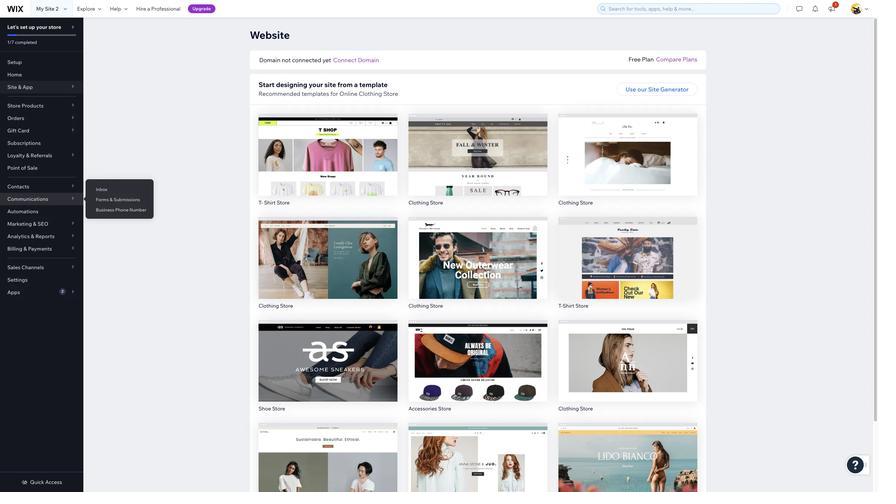 Task type: locate. For each thing, give the bounding box(es) containing it.
1/7 completed
[[7, 40, 37, 45]]

1 vertical spatial t-
[[559, 302, 563, 309]]

your up templates
[[309, 80, 323, 89]]

store products button
[[0, 100, 83, 112]]

card
[[18, 127, 29, 134]]

& left app
[[18, 84, 21, 90]]

business
[[96, 207, 114, 213]]

upgrade
[[193, 6, 211, 11]]

& inside analytics & reports dropdown button
[[31, 233, 34, 240]]

1 horizontal spatial domain
[[358, 56, 379, 64]]

point of sale link
[[0, 162, 83, 174]]

explore
[[77, 5, 95, 12]]

site down home
[[7, 84, 17, 90]]

0 vertical spatial t-
[[259, 199, 263, 206]]

0 vertical spatial your
[[36, 24, 47, 30]]

& for loyalty
[[26, 152, 29, 159]]

site right our
[[648, 86, 659, 93]]

0 horizontal spatial a
[[147, 5, 150, 12]]

a right from
[[354, 80, 358, 89]]

your
[[36, 24, 47, 30], [309, 80, 323, 89]]

quick
[[30, 479, 44, 485]]

a right hire
[[147, 5, 150, 12]]

app
[[23, 84, 33, 90]]

1/7
[[7, 40, 14, 45]]

0 horizontal spatial shirt
[[264, 199, 276, 206]]

online
[[340, 90, 358, 97]]

site inside the site & app 'popup button'
[[7, 84, 17, 90]]

0 vertical spatial 2
[[56, 5, 58, 12]]

0 horizontal spatial domain
[[259, 56, 281, 64]]

t- for t-shirt store
[[559, 302, 563, 309]]

use our site generator button
[[617, 83, 698, 96]]

t-shirt store
[[559, 302, 589, 309]]

store
[[48, 24, 61, 30]]

referrals
[[31, 152, 52, 159]]

0 horizontal spatial t-
[[259, 199, 263, 206]]

templates
[[302, 90, 329, 97]]

a
[[147, 5, 150, 12], [354, 80, 358, 89]]

channels
[[22, 264, 44, 271]]

view button
[[313, 158, 344, 171], [463, 158, 494, 171], [613, 158, 644, 171], [313, 261, 344, 274], [463, 261, 494, 274], [613, 261, 644, 274], [313, 364, 344, 377], [463, 364, 494, 377], [613, 364, 644, 377], [313, 467, 344, 480], [463, 467, 494, 480], [613, 467, 644, 480]]

2 down 'settings' link
[[61, 289, 64, 294]]

0 vertical spatial a
[[147, 5, 150, 12]]

compare
[[656, 56, 682, 63]]

shirt for t- shirt store
[[264, 199, 276, 206]]

hire a professional
[[136, 5, 181, 12]]

0 horizontal spatial site
[[7, 84, 17, 90]]

1 vertical spatial a
[[354, 80, 358, 89]]

phone
[[115, 207, 129, 213]]

1 button
[[824, 0, 840, 18]]

template
[[359, 80, 388, 89]]

& inside the forms & submissions link
[[110, 197, 113, 202]]

1 horizontal spatial t-
[[559, 302, 563, 309]]

your right up
[[36, 24, 47, 30]]

2 horizontal spatial site
[[648, 86, 659, 93]]

accessories
[[409, 405, 437, 412]]

view
[[321, 161, 335, 168], [471, 161, 485, 168], [621, 161, 635, 168], [321, 264, 335, 271], [471, 264, 485, 271], [621, 264, 635, 271], [321, 367, 335, 374], [471, 367, 485, 374], [621, 367, 635, 374], [321, 470, 335, 477], [471, 470, 485, 477], [621, 470, 635, 477]]

edit
[[323, 145, 334, 153], [473, 145, 484, 153], [623, 145, 634, 153], [323, 248, 334, 256], [473, 248, 484, 256], [623, 248, 634, 256], [323, 351, 334, 359], [473, 351, 484, 359], [623, 351, 634, 359], [323, 454, 334, 462], [473, 454, 484, 462], [623, 454, 634, 462]]

sales channels
[[7, 264, 44, 271]]

shirt
[[264, 199, 276, 206], [563, 302, 575, 309]]

& for analytics
[[31, 233, 34, 240]]

store
[[383, 90, 398, 97], [7, 102, 21, 109], [277, 199, 290, 206], [430, 199, 443, 206], [580, 199, 593, 206], [280, 302, 293, 309], [430, 302, 443, 309], [576, 302, 589, 309], [272, 405, 285, 412], [438, 405, 451, 412], [580, 405, 593, 412]]

apps
[[7, 289, 20, 296]]

setup
[[7, 59, 22, 65]]

professional
[[151, 5, 181, 12]]

& inside billing & payments 'dropdown button'
[[24, 245, 27, 252]]

& for billing
[[24, 245, 27, 252]]

& right billing
[[24, 245, 27, 252]]

0 vertical spatial shirt
[[264, 199, 276, 206]]

& right forms
[[110, 197, 113, 202]]

2 right the my
[[56, 5, 58, 12]]

1 vertical spatial 2
[[61, 289, 64, 294]]

completed
[[15, 40, 37, 45]]

& inside the marketing & seo dropdown button
[[33, 221, 36, 227]]

forms & submissions
[[96, 197, 140, 202]]

my
[[36, 5, 44, 12]]

1 vertical spatial shirt
[[563, 302, 575, 309]]

business phone number
[[96, 207, 146, 213]]

help
[[110, 5, 121, 12]]

& left reports
[[31, 233, 34, 240]]

& right loyalty
[[26, 152, 29, 159]]

quick access button
[[21, 479, 62, 485]]

subscriptions link
[[0, 137, 83, 149]]

orders
[[7, 115, 24, 121]]

use our site generator
[[626, 86, 689, 93]]

2
[[56, 5, 58, 12], [61, 289, 64, 294]]

sales channels button
[[0, 261, 83, 274]]

number
[[130, 207, 146, 213]]

1 vertical spatial your
[[309, 80, 323, 89]]

site right the my
[[45, 5, 54, 12]]

not
[[282, 56, 291, 64]]

store inside start designing your site from a template recommended templates for online clothing store
[[383, 90, 398, 97]]

& left seo
[[33, 221, 36, 227]]

analytics & reports button
[[0, 230, 83, 243]]

& inside the site & app 'popup button'
[[18, 84, 21, 90]]

0 horizontal spatial 2
[[56, 5, 58, 12]]

setup link
[[0, 56, 83, 68]]

& inside the loyalty & referrals dropdown button
[[26, 152, 29, 159]]

compare plans button
[[656, 55, 698, 64]]

free
[[629, 56, 641, 63]]

billing
[[7, 245, 22, 252]]

recommended
[[259, 90, 301, 97]]

connect
[[333, 56, 357, 64]]

1 horizontal spatial shirt
[[563, 302, 575, 309]]

1 horizontal spatial your
[[309, 80, 323, 89]]

subscriptions
[[7, 140, 41, 146]]

hire
[[136, 5, 146, 12]]

t- for t- shirt store
[[259, 199, 263, 206]]

contacts
[[7, 183, 29, 190]]

1 horizontal spatial a
[[354, 80, 358, 89]]

0 horizontal spatial your
[[36, 24, 47, 30]]

domain
[[259, 56, 281, 64], [358, 56, 379, 64]]

home
[[7, 71, 22, 78]]

communications
[[7, 196, 48, 202]]

hire a professional link
[[132, 0, 185, 18]]

1 horizontal spatial 2
[[61, 289, 64, 294]]

domain right connect
[[358, 56, 379, 64]]

edit button
[[313, 142, 344, 155], [463, 142, 494, 155], [613, 142, 644, 155], [313, 245, 344, 259], [463, 245, 494, 259], [613, 245, 644, 259], [313, 348, 344, 362], [463, 348, 494, 362], [613, 348, 644, 362], [313, 452, 344, 465], [463, 452, 494, 465], [613, 452, 644, 465]]

reports
[[35, 233, 55, 240]]

domain left not
[[259, 56, 281, 64]]



Task type: vqa. For each thing, say whether or not it's contained in the screenshot.
T- Shirt Store's the T-
yes



Task type: describe. For each thing, give the bounding box(es) containing it.
forms
[[96, 197, 109, 202]]

from
[[338, 80, 353, 89]]

point of sale
[[7, 165, 38, 171]]

store inside popup button
[[7, 102, 21, 109]]

contacts button
[[0, 180, 83, 193]]

site
[[325, 80, 336, 89]]

loyalty & referrals
[[7, 152, 52, 159]]

a inside start designing your site from a template recommended templates for online clothing store
[[354, 80, 358, 89]]

orders button
[[0, 112, 83, 124]]

your inside start designing your site from a template recommended templates for online clothing store
[[309, 80, 323, 89]]

shoe
[[259, 405, 271, 412]]

our
[[638, 86, 647, 93]]

gift card
[[7, 127, 29, 134]]

& for forms
[[110, 197, 113, 202]]

marketing & seo
[[7, 221, 48, 227]]

communications button
[[0, 193, 83, 205]]

accessories store
[[409, 405, 451, 412]]

free plan compare plans
[[629, 56, 698, 63]]

start
[[259, 80, 275, 89]]

Search for tools, apps, help & more... field
[[607, 4, 778, 14]]

2 domain from the left
[[358, 56, 379, 64]]

analytics & reports
[[7, 233, 55, 240]]

submissions
[[114, 197, 140, 202]]

yet
[[323, 56, 331, 64]]

for
[[331, 90, 338, 97]]

sales
[[7, 264, 20, 271]]

set
[[20, 24, 28, 30]]

inbox link
[[86, 183, 154, 196]]

products
[[22, 102, 44, 109]]

domain not connected yet connect domain
[[259, 56, 379, 64]]

of
[[21, 165, 26, 171]]

gift
[[7, 127, 17, 134]]

payments
[[28, 245, 52, 252]]

your inside sidebar element
[[36, 24, 47, 30]]

billing & payments button
[[0, 243, 83, 255]]

generator
[[661, 86, 689, 93]]

shirt for t-shirt store
[[563, 302, 575, 309]]

inbox
[[96, 187, 107, 192]]

gift card button
[[0, 124, 83, 137]]

marketing
[[7, 221, 32, 227]]

site & app
[[7, 84, 33, 90]]

connected
[[292, 56, 321, 64]]

use
[[626, 86, 636, 93]]

1 horizontal spatial site
[[45, 5, 54, 12]]

a inside hire a professional link
[[147, 5, 150, 12]]

forms & submissions link
[[86, 194, 154, 206]]

sale
[[27, 165, 38, 171]]

marketing & seo button
[[0, 218, 83, 230]]

2 inside sidebar element
[[61, 289, 64, 294]]

business phone number link
[[86, 204, 154, 216]]

site & app button
[[0, 81, 83, 93]]

let's set up your store
[[7, 24, 61, 30]]

1
[[835, 2, 837, 7]]

settings link
[[0, 274, 83, 286]]

store products
[[7, 102, 44, 109]]

& for marketing
[[33, 221, 36, 227]]

site inside use our site generator button
[[648, 86, 659, 93]]

loyalty & referrals button
[[0, 149, 83, 162]]

connect domain button
[[333, 56, 379, 64]]

quick access
[[30, 479, 62, 485]]

designing
[[276, 80, 307, 89]]

automations
[[7, 208, 38, 215]]

billing & payments
[[7, 245, 52, 252]]

plan
[[642, 56, 654, 63]]

settings
[[7, 277, 28, 283]]

help button
[[106, 0, 132, 18]]

website
[[250, 29, 290, 41]]

automations link
[[0, 205, 83, 218]]

seo
[[38, 221, 48, 227]]

access
[[45, 479, 62, 485]]

1 domain from the left
[[259, 56, 281, 64]]

my site 2
[[36, 5, 58, 12]]

& for site
[[18, 84, 21, 90]]

upgrade button
[[188, 4, 215, 13]]

home link
[[0, 68, 83, 81]]

clothing inside start designing your site from a template recommended templates for online clothing store
[[359, 90, 382, 97]]

analytics
[[7, 233, 30, 240]]

loyalty
[[7, 152, 25, 159]]

let's
[[7, 24, 19, 30]]

point
[[7, 165, 20, 171]]

shoe store
[[259, 405, 285, 412]]

sidebar element
[[0, 18, 83, 492]]



